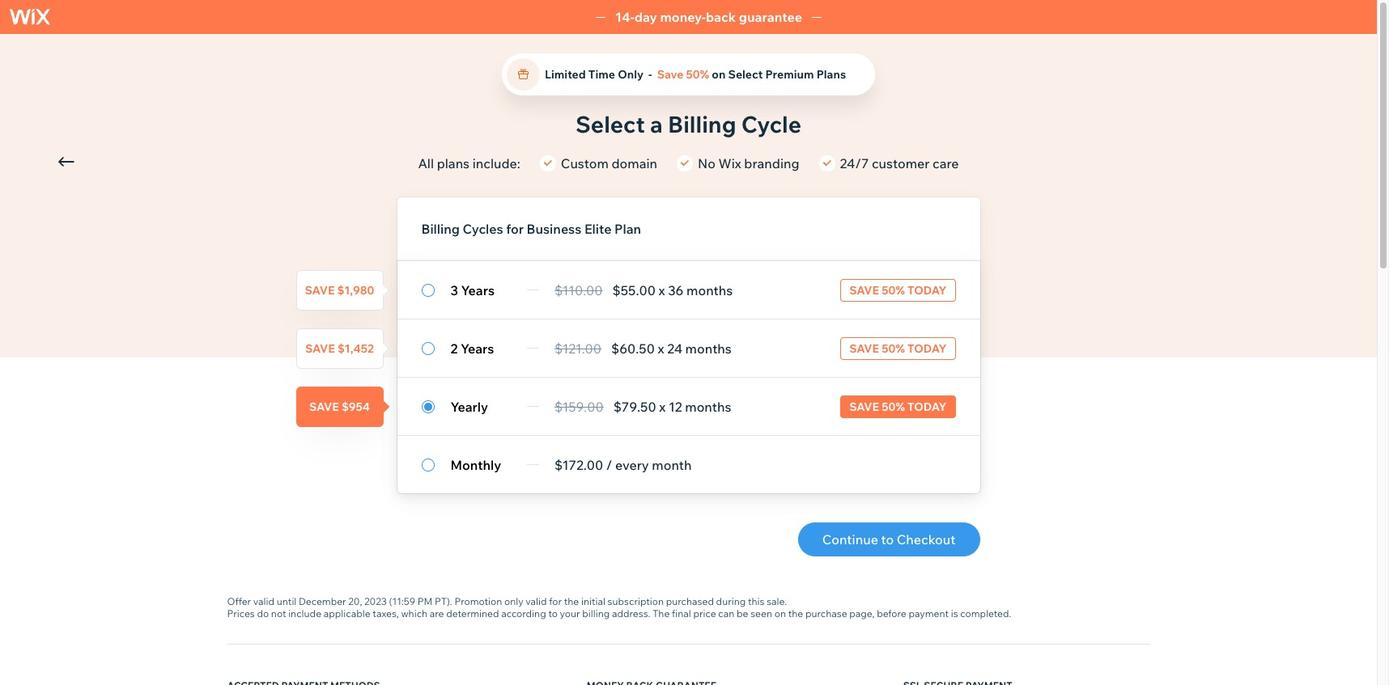 Task type: vqa. For each thing, say whether or not it's contained in the screenshot.
Accept
no



Task type: describe. For each thing, give the bounding box(es) containing it.
customer
[[872, 155, 930, 172]]

month
[[652, 457, 692, 473]]

0 horizontal spatial select
[[576, 110, 645, 138]]

billing cycles for business elite plan
[[421, 221, 641, 237]]

time
[[588, 67, 615, 82]]

this
[[748, 596, 765, 608]]

day
[[634, 9, 657, 25]]

50% for $1,980
[[882, 283, 905, 298]]

$110.00
[[554, 282, 603, 298]]

/
[[606, 457, 612, 473]]

3 years
[[451, 282, 495, 298]]

billing
[[582, 608, 610, 620]]

24/7
[[840, 155, 869, 172]]

taxes,
[[373, 608, 399, 620]]

$121.00
[[554, 340, 602, 357]]

monthly
[[451, 457, 501, 473]]

the
[[653, 608, 670, 620]]

pm
[[417, 596, 433, 608]]

today for $1,452
[[907, 341, 947, 356]]

offer valid until december 20, 2023 (11:59 pm pt). promotion only valid for the initial subscription purchased during this sale. prices do not include applicable taxes, which are determined according to your billing address. the final price can be seen on the purchase page, before payment is completed.
[[227, 596, 1011, 620]]

12
[[669, 399, 682, 415]]

applicable
[[324, 608, 370, 620]]

3
[[451, 282, 458, 298]]

36
[[668, 282, 684, 298]]

continue to checkout
[[822, 532, 956, 548]]

$159.00
[[554, 399, 604, 415]]

seen
[[751, 608, 772, 620]]

promotion
[[455, 596, 502, 608]]

24
[[667, 340, 682, 357]]

50% for $1,452
[[882, 341, 905, 356]]

pt).
[[435, 596, 452, 608]]

on inside offer valid until december 20, 2023 (11:59 pm pt). promotion only valid for the initial subscription purchased during this sale. prices do not include applicable taxes, which are determined according to your billing address. the final price can be seen on the purchase page, before payment is completed.
[[774, 608, 786, 620]]

50% for $954
[[882, 400, 905, 414]]

which
[[401, 608, 428, 620]]

custom
[[561, 155, 609, 172]]

plan
[[614, 221, 641, 237]]

$1,980
[[337, 283, 374, 298]]

months for $55.00 x 36 months
[[687, 282, 733, 298]]

save 50% today for $1,452
[[849, 341, 947, 356]]

purchase
[[805, 608, 847, 620]]

custom domain
[[561, 155, 657, 172]]

all plans include:
[[418, 155, 520, 172]]

$60.50 x 24 months
[[611, 340, 732, 357]]

only
[[618, 67, 644, 82]]

domain
[[612, 155, 657, 172]]

continue
[[822, 532, 878, 548]]

determined
[[446, 608, 499, 620]]

cycles
[[463, 221, 503, 237]]

1 horizontal spatial the
[[788, 608, 803, 620]]

wix
[[718, 155, 741, 172]]

subscription
[[608, 596, 664, 608]]

not
[[271, 608, 286, 620]]

your
[[560, 608, 580, 620]]

24/7 customer care
[[840, 155, 959, 172]]

money-
[[660, 9, 706, 25]]

0 horizontal spatial the
[[564, 596, 579, 608]]

years for 3 years
[[461, 282, 495, 298]]

$60.50
[[611, 340, 655, 357]]

0 horizontal spatial on
[[712, 67, 726, 82]]

sale.
[[767, 596, 787, 608]]

care
[[933, 155, 959, 172]]

page,
[[849, 608, 875, 620]]

months for $79.50 x 12 months
[[685, 399, 731, 415]]

according
[[501, 608, 546, 620]]

1 horizontal spatial billing
[[668, 110, 736, 138]]

today for $954
[[907, 400, 947, 414]]

x for $60.50
[[658, 340, 664, 357]]

-
[[649, 67, 652, 82]]

offer
[[227, 596, 251, 608]]

no
[[698, 155, 716, 172]]

to inside offer valid until december 20, 2023 (11:59 pm pt). promotion only valid for the initial subscription purchased during this sale. prices do not include applicable taxes, which are determined according to your billing address. the final price can be seen on the purchase page, before payment is completed.
[[548, 608, 558, 620]]

save $1,452
[[305, 341, 374, 356]]



Task type: locate. For each thing, give the bounding box(es) containing it.
checkout
[[897, 532, 956, 548]]

to
[[881, 532, 894, 548], [548, 608, 558, 620]]

the left initial
[[564, 596, 579, 608]]

14-
[[615, 9, 634, 25]]

0 horizontal spatial for
[[506, 221, 524, 237]]

save 50% today for $954
[[849, 400, 947, 414]]

the right sale.
[[788, 608, 803, 620]]

0 vertical spatial billing
[[668, 110, 736, 138]]

on
[[712, 67, 726, 82], [774, 608, 786, 620]]

$55.00
[[613, 282, 656, 298]]

$172.00 / every month
[[554, 457, 692, 473]]

0 horizontal spatial billing
[[421, 221, 460, 237]]

select left premium
[[728, 67, 763, 82]]

select
[[728, 67, 763, 82], [576, 110, 645, 138]]

x for $79.50
[[659, 399, 666, 415]]

years
[[461, 282, 495, 298], [461, 340, 494, 357]]

months right 24
[[685, 340, 732, 357]]

billing up no
[[668, 110, 736, 138]]

only
[[504, 596, 524, 608]]

on right save at the top left of the page
[[712, 67, 726, 82]]

2 vertical spatial save 50% today
[[849, 400, 947, 414]]

back
[[706, 9, 736, 25]]

before
[[877, 608, 906, 620]]

1 vertical spatial months
[[685, 340, 732, 357]]

0 vertical spatial to
[[881, 532, 894, 548]]

cycle
[[741, 110, 801, 138]]

1 horizontal spatial for
[[549, 596, 562, 608]]

years for 2 years
[[461, 340, 494, 357]]

0 vertical spatial save 50% today
[[849, 283, 947, 298]]

plans
[[437, 155, 470, 172]]

2
[[451, 340, 458, 357]]

0 horizontal spatial to
[[548, 608, 558, 620]]

0 vertical spatial on
[[712, 67, 726, 82]]

include:
[[473, 155, 520, 172]]

x for $55.00
[[659, 282, 665, 298]]

save $954
[[309, 400, 370, 414]]

x left 36
[[659, 282, 665, 298]]

2 vertical spatial today
[[907, 400, 947, 414]]

$55.00 x 36 months
[[613, 282, 733, 298]]

1 horizontal spatial select
[[728, 67, 763, 82]]

initial
[[581, 596, 605, 608]]

include
[[288, 608, 321, 620]]

1 vertical spatial billing
[[421, 221, 460, 237]]

save
[[305, 283, 335, 298], [849, 283, 879, 298], [305, 341, 335, 356], [849, 341, 879, 356], [309, 400, 339, 414], [849, 400, 879, 414]]

1 horizontal spatial on
[[774, 608, 786, 620]]

years right 3
[[461, 282, 495, 298]]

to left your
[[548, 608, 558, 620]]

x left 12
[[659, 399, 666, 415]]

for right cycles
[[506, 221, 524, 237]]

purchased
[[666, 596, 714, 608]]

save 50% today for $1,980
[[849, 283, 947, 298]]

3 save 50% today from the top
[[849, 400, 947, 414]]

0 vertical spatial select
[[728, 67, 763, 82]]

valid left until
[[253, 596, 274, 608]]

to inside button
[[881, 532, 894, 548]]

price
[[693, 608, 716, 620]]

14-day money-back guarantee
[[615, 9, 802, 25]]

$954
[[342, 400, 370, 414]]

1 vertical spatial today
[[907, 341, 947, 356]]

2 today from the top
[[907, 341, 947, 356]]

$172.00
[[554, 457, 603, 473]]

premium
[[765, 67, 814, 82]]

1 vertical spatial for
[[549, 596, 562, 608]]

years right 2
[[461, 340, 494, 357]]

$1,452
[[338, 341, 374, 356]]

1 horizontal spatial valid
[[526, 596, 547, 608]]

1 today from the top
[[907, 283, 947, 298]]

months right 36
[[687, 282, 733, 298]]

2 valid from the left
[[526, 596, 547, 608]]

1 vertical spatial to
[[548, 608, 558, 620]]

today
[[907, 283, 947, 298], [907, 341, 947, 356], [907, 400, 947, 414]]

2 vertical spatial x
[[659, 399, 666, 415]]

$79.50 x 12 months
[[613, 399, 731, 415]]

1 valid from the left
[[253, 596, 274, 608]]

3 today from the top
[[907, 400, 947, 414]]

today for $1,980
[[907, 283, 947, 298]]

months for $60.50 x 24 months
[[685, 340, 732, 357]]

save
[[657, 67, 684, 82]]

limited time only - save 50% on select premium plans
[[545, 67, 846, 82]]

select up custom domain
[[576, 110, 645, 138]]

x
[[659, 282, 665, 298], [658, 340, 664, 357], [659, 399, 666, 415]]

1 vertical spatial years
[[461, 340, 494, 357]]

(11:59
[[389, 596, 415, 608]]

on right seen
[[774, 608, 786, 620]]

valid right only
[[526, 596, 547, 608]]

billing
[[668, 110, 736, 138], [421, 221, 460, 237]]

during
[[716, 596, 746, 608]]

be
[[737, 608, 748, 620]]

for right 'according'
[[549, 596, 562, 608]]

continue to checkout button
[[798, 523, 980, 557]]

1 horizontal spatial to
[[881, 532, 894, 548]]

billing left cycles
[[421, 221, 460, 237]]

$79.50
[[613, 399, 656, 415]]

months
[[687, 282, 733, 298], [685, 340, 732, 357], [685, 399, 731, 415]]

for inside offer valid until december 20, 2023 (11:59 pm pt). promotion only valid for the initial subscription purchased during this sale. prices do not include applicable taxes, which are determined according to your billing address. the final price can be seen on the purchase page, before payment is completed.
[[549, 596, 562, 608]]

no wix branding
[[698, 155, 800, 172]]

completed.
[[960, 608, 1011, 620]]

the
[[564, 596, 579, 608], [788, 608, 803, 620]]

guarantee
[[739, 9, 802, 25]]

a
[[650, 110, 663, 138]]

december
[[299, 596, 346, 608]]

branding
[[744, 155, 800, 172]]

prices
[[227, 608, 255, 620]]

plans
[[817, 67, 846, 82]]

1 save 50% today from the top
[[849, 283, 947, 298]]

all
[[418, 155, 434, 172]]

x left 24
[[658, 340, 664, 357]]

2 save 50% today from the top
[[849, 341, 947, 356]]

do
[[257, 608, 269, 620]]

1 vertical spatial save 50% today
[[849, 341, 947, 356]]

0 vertical spatial years
[[461, 282, 495, 298]]

final
[[672, 608, 691, 620]]

0 vertical spatial months
[[687, 282, 733, 298]]

1 vertical spatial x
[[658, 340, 664, 357]]

2 vertical spatial months
[[685, 399, 731, 415]]

select a billing cycle
[[576, 110, 801, 138]]

are
[[430, 608, 444, 620]]

1 vertical spatial on
[[774, 608, 786, 620]]

yearly
[[451, 399, 488, 415]]

is
[[951, 608, 958, 620]]

0 vertical spatial for
[[506, 221, 524, 237]]

to right the continue
[[881, 532, 894, 548]]

business
[[527, 221, 581, 237]]

2023
[[364, 596, 387, 608]]

50%
[[686, 67, 709, 82], [882, 283, 905, 298], [882, 341, 905, 356], [882, 400, 905, 414]]

months right 12
[[685, 399, 731, 415]]

until
[[277, 596, 297, 608]]

can
[[718, 608, 735, 620]]

elite
[[584, 221, 612, 237]]

0 vertical spatial today
[[907, 283, 947, 298]]

address.
[[612, 608, 650, 620]]

1 vertical spatial select
[[576, 110, 645, 138]]

2 years
[[451, 340, 494, 357]]

0 vertical spatial x
[[659, 282, 665, 298]]

0 horizontal spatial valid
[[253, 596, 274, 608]]

20,
[[348, 596, 362, 608]]

save $1,980
[[305, 283, 374, 298]]



